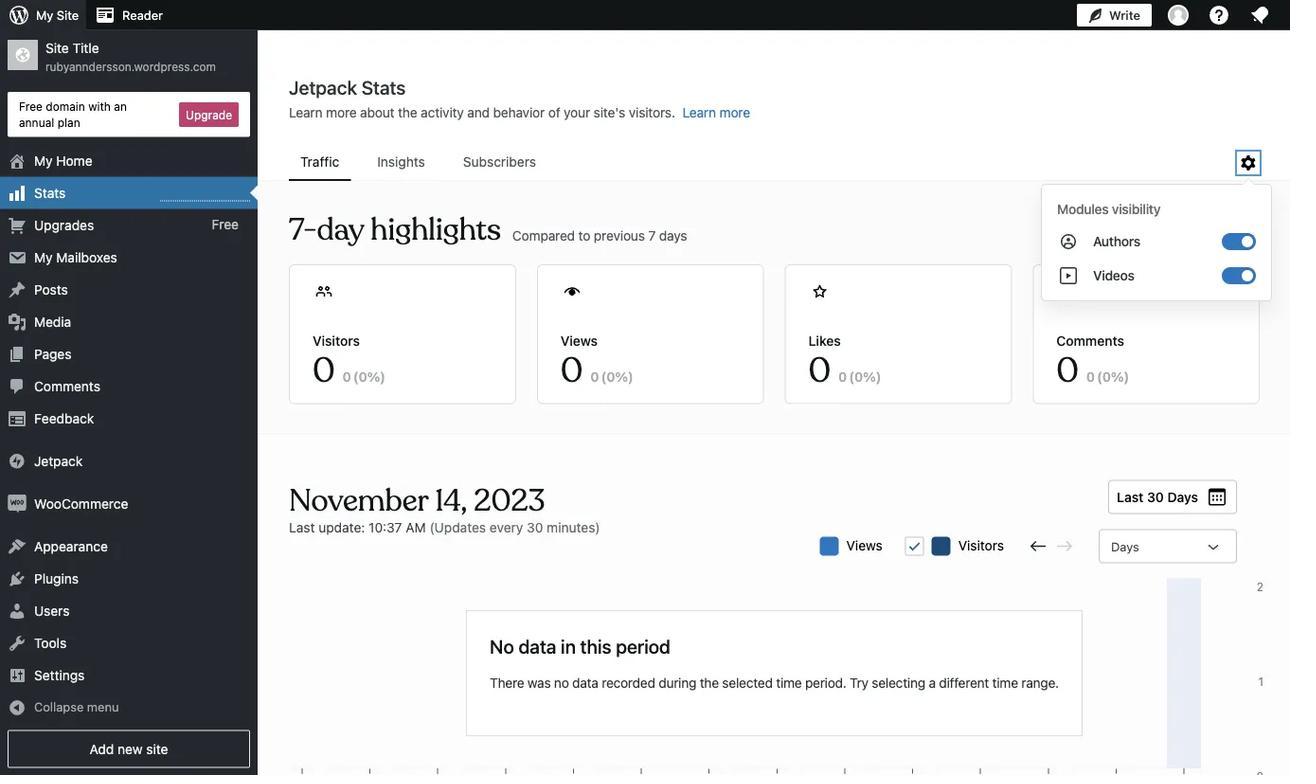 Task type: describe. For each thing, give the bounding box(es) containing it.
previous
[[594, 227, 645, 243]]

site's
[[594, 105, 626, 120]]

the inside the jetpack stats learn more about the activity and behavior of your site's visitors. learn more
[[398, 105, 418, 120]]

settings link
[[0, 659, 258, 691]]

tools
[[34, 635, 67, 651]]

to
[[579, 227, 591, 243]]

comments for comments
[[34, 378, 100, 394]]

views for views
[[847, 537, 883, 553]]

insights link
[[366, 145, 437, 179]]

2023
[[474, 481, 545, 520]]

home
[[56, 153, 92, 168]]

upgrades
[[34, 217, 94, 233]]

views for views 0 0 ( 0 %)
[[561, 333, 598, 348]]

my mailboxes
[[34, 249, 117, 265]]

this
[[581, 635, 612, 657]]

settings
[[34, 667, 85, 683]]

activity
[[421, 105, 464, 120]]

try
[[850, 675, 869, 691]]

title
[[73, 40, 99, 56]]

stats
[[34, 185, 66, 201]]

day
[[317, 211, 364, 249]]

site inside the site title rubyanndersson.wordpress.com
[[45, 40, 69, 56]]

mailboxes
[[56, 249, 117, 265]]

100,000
[[1221, 581, 1264, 594]]

jetpack stats
[[289, 76, 406, 98]]

during
[[659, 675, 697, 691]]

my home
[[34, 153, 92, 168]]

views 0 0 ( 0 %)
[[561, 333, 634, 393]]

period.
[[806, 675, 847, 691]]

free for free
[[212, 217, 239, 233]]

my site
[[36, 8, 79, 22]]

comments for comments 0 0 ( 0 %)
[[1057, 333, 1125, 348]]

(updates
[[430, 519, 486, 535]]

days inside button
[[1168, 489, 1199, 505]]

rubyanndersson.wordpress.com
[[45, 60, 216, 73]]

selected
[[723, 675, 773, 691]]

traffic
[[300, 154, 340, 170]]

10:37
[[369, 519, 402, 535]]

highest hourly views 0 image
[[160, 189, 250, 201]]

my for my mailboxes
[[34, 249, 53, 265]]

and
[[468, 105, 490, 120]]

( for visitors 0 0 ( 0 %)
[[353, 369, 359, 384]]

add new site link
[[8, 730, 250, 768]]

your
[[564, 105, 591, 120]]

upgrade button
[[179, 102, 239, 127]]

compared
[[513, 227, 575, 243]]

of
[[549, 105, 561, 120]]

write link
[[1078, 0, 1152, 30]]

last inside november 14, 2023 last update: 10:37 am (updates every 30 minutes)
[[289, 519, 315, 535]]

period
[[616, 635, 671, 657]]

minutes)
[[547, 519, 601, 535]]

a
[[929, 675, 936, 691]]

upgrade
[[186, 108, 232, 121]]

learn more
[[683, 105, 751, 120]]

no
[[554, 675, 569, 691]]

media
[[34, 314, 71, 329]]

there was no data recorded during the selected time period. try selecting a different time range.
[[490, 675, 1060, 691]]

%) for likes 0 0 ( 0 %)
[[864, 369, 882, 384]]

was
[[528, 675, 551, 691]]

in
[[561, 635, 576, 657]]

7-
[[289, 211, 317, 249]]

30 inside button
[[1148, 489, 1165, 505]]

jetpack
[[34, 453, 83, 469]]

visitors for visitors
[[959, 537, 1005, 553]]

write
[[1110, 8, 1141, 22]]

reader
[[122, 8, 163, 22]]

pages
[[34, 346, 72, 362]]

am
[[406, 519, 426, 535]]

( for views 0 0 ( 0 %)
[[601, 369, 607, 384]]

1 horizontal spatial the
[[700, 675, 719, 691]]

visitors for visitors 0 0 ( 0 %)
[[313, 333, 360, 348]]

learn
[[289, 105, 323, 120]]

subscribers
[[463, 154, 536, 170]]

%) for visitors 0 0 ( 0 %)
[[367, 369, 386, 384]]

help image
[[1208, 4, 1231, 27]]

7-day highlights
[[289, 211, 501, 249]]

new
[[118, 741, 143, 757]]

annual plan
[[19, 115, 80, 129]]

none checkbox inside jetpack stats main content
[[906, 537, 925, 556]]

domain
[[46, 100, 85, 113]]

insights
[[377, 154, 425, 170]]

more
[[326, 105, 357, 120]]

img image for jetpack
[[8, 452, 27, 471]]



Task type: locate. For each thing, give the bounding box(es) containing it.
( for likes 0 0 ( 0 %)
[[850, 369, 855, 384]]

posts
[[34, 282, 68, 297]]

about
[[360, 105, 395, 120]]

appearance link
[[0, 530, 258, 563]]

appearance
[[34, 538, 108, 554]]

0 vertical spatial views
[[561, 333, 598, 348]]

add new site
[[90, 741, 168, 757]]

free for free domain with an annual plan
[[19, 100, 43, 113]]

%) inside views 0 0 ( 0 %)
[[615, 369, 634, 384]]

comments down videos
[[1057, 333, 1125, 348]]

1 vertical spatial free
[[212, 217, 239, 233]]

100,000 2 1
[[1221, 581, 1264, 689]]

my profile image
[[1169, 5, 1189, 26]]

jetpack stats learn more about the activity and behavior of your site's visitors. learn more
[[289, 76, 751, 120]]

0 horizontal spatial views
[[561, 333, 598, 348]]

users link
[[0, 595, 258, 627]]

selecting
[[872, 675, 926, 691]]

%) for comments 0 0 ( 0 %)
[[1112, 369, 1130, 384]]

comments up feedback
[[34, 378, 100, 394]]

1 img image from the top
[[8, 452, 27, 471]]

collapse menu link
[[0, 691, 258, 723]]

last left update:
[[289, 519, 315, 535]]

2 %) from the left
[[615, 369, 634, 384]]

0 horizontal spatial days
[[1112, 539, 1140, 554]]

november
[[289, 481, 428, 520]]

1 vertical spatial comments
[[34, 378, 100, 394]]

img image left jetpack
[[8, 452, 27, 471]]

img image inside jetpack "link"
[[8, 452, 27, 471]]

time left period.
[[776, 675, 802, 691]]

woocommerce link
[[0, 488, 258, 520]]

1 vertical spatial 30
[[527, 519, 543, 535]]

visibility
[[1113, 201, 1161, 217]]

30 right every on the left bottom
[[527, 519, 543, 535]]

woocommerce
[[34, 496, 128, 511]]

update:
[[319, 519, 365, 535]]

( inside comments 0 0 ( 0 %)
[[1098, 369, 1103, 384]]

0 horizontal spatial data
[[519, 635, 557, 657]]

1 horizontal spatial days
[[1168, 489, 1199, 505]]

%) for views 0 0 ( 0 %)
[[615, 369, 634, 384]]

%)
[[367, 369, 386, 384], [615, 369, 634, 384], [864, 369, 882, 384], [1112, 369, 1130, 384]]

1 vertical spatial site
[[45, 40, 69, 56]]

manage your notifications image
[[1249, 4, 1272, 27]]

jetpack stats main content
[[259, 75, 1291, 775]]

30 inside november 14, 2023 last update: 10:37 am (updates every 30 minutes)
[[527, 519, 543, 535]]

1 ( from the left
[[353, 369, 359, 384]]

my for my site
[[36, 8, 53, 22]]

my left reader link
[[36, 8, 53, 22]]

tooltip
[[1032, 174, 1273, 301]]

the right during
[[700, 675, 719, 691]]

2
[[1257, 581, 1264, 594]]

2 ( from the left
[[601, 369, 607, 384]]

my left home
[[34, 153, 53, 168]]

no
[[490, 635, 514, 657]]

1 vertical spatial views
[[847, 537, 883, 553]]

visitors
[[313, 333, 360, 348], [959, 537, 1005, 553]]

recorded
[[602, 675, 656, 691]]

users
[[34, 603, 70, 619]]

1 vertical spatial the
[[700, 675, 719, 691]]

30 up the days dropdown button
[[1148, 489, 1165, 505]]

img image for woocommerce
[[8, 494, 27, 513]]

last
[[1118, 489, 1144, 505], [289, 519, 315, 535]]

free inside the free domain with an annual plan
[[19, 100, 43, 113]]

1 horizontal spatial comments
[[1057, 333, 1125, 348]]

add
[[90, 741, 114, 757]]

likes 0 0 ( 0 %)
[[809, 333, 882, 393]]

time
[[776, 675, 802, 691], [993, 675, 1019, 691]]

0 vertical spatial the
[[398, 105, 418, 120]]

days up the days dropdown button
[[1168, 489, 1199, 505]]

0 vertical spatial img image
[[8, 452, 27, 471]]

jetpack link
[[0, 445, 258, 477]]

0 horizontal spatial 30
[[527, 519, 543, 535]]

1 %) from the left
[[367, 369, 386, 384]]

1 vertical spatial visitors
[[959, 537, 1005, 553]]

0 vertical spatial data
[[519, 635, 557, 657]]

with
[[88, 100, 111, 113]]

site inside my site link
[[57, 8, 79, 22]]

media link
[[0, 306, 258, 338]]

behavior
[[493, 105, 545, 120]]

days
[[659, 227, 687, 243]]

feedback
[[34, 410, 94, 426]]

compared to previous 7 days
[[513, 227, 687, 243]]

days button
[[1099, 529, 1238, 563]]

1 horizontal spatial 30
[[1148, 489, 1165, 505]]

data right no
[[573, 675, 599, 691]]

last 30 days button
[[1109, 480, 1238, 514]]

visitors inside visitors 0 0 ( 0 %)
[[313, 333, 360, 348]]

tooltip containing modules visibility
[[1032, 174, 1273, 301]]

img image
[[8, 452, 27, 471], [8, 494, 27, 513]]

time left range.
[[993, 675, 1019, 691]]

1 horizontal spatial last
[[1118, 489, 1144, 505]]

there
[[490, 675, 524, 691]]

site title rubyanndersson.wordpress.com
[[45, 40, 216, 73]]

highlights
[[371, 211, 501, 249]]

comments inside comments 0 0 ( 0 %)
[[1057, 333, 1125, 348]]

november 14, 2023 last update: 10:37 am (updates every 30 minutes)
[[289, 481, 601, 535]]

1 vertical spatial last
[[289, 519, 315, 535]]

1 vertical spatial my
[[34, 153, 53, 168]]

( inside the likes 0 0 ( 0 %)
[[850, 369, 855, 384]]

modules visibility
[[1058, 201, 1161, 217]]

last up the days dropdown button
[[1118, 489, 1144, 505]]

( inside views 0 0 ( 0 %)
[[601, 369, 607, 384]]

site left title
[[45, 40, 69, 56]]

authors
[[1094, 234, 1141, 249]]

menu containing traffic
[[289, 145, 1238, 181]]

0 horizontal spatial last
[[289, 519, 315, 535]]

0 vertical spatial comments
[[1057, 333, 1125, 348]]

1 vertical spatial data
[[573, 675, 599, 691]]

0 horizontal spatial free
[[19, 100, 43, 113]]

comments link
[[0, 370, 258, 402]]

my mailboxes link
[[0, 241, 258, 274]]

last 30 days
[[1118, 489, 1199, 505]]

my up posts
[[34, 249, 53, 265]]

%) inside the likes 0 0 ( 0 %)
[[864, 369, 882, 384]]

last inside button
[[1118, 489, 1144, 505]]

likes
[[809, 333, 841, 348]]

menu
[[87, 700, 119, 714]]

img image inside woocommerce 'link'
[[8, 494, 27, 513]]

1 horizontal spatial visitors
[[959, 537, 1005, 553]]

days down 'last 30 days' at right bottom
[[1112, 539, 1140, 554]]

free up annual plan
[[19, 100, 43, 113]]

no data in this period
[[490, 635, 671, 657]]

feedback link
[[0, 402, 258, 435]]

different
[[940, 675, 990, 691]]

days inside dropdown button
[[1112, 539, 1140, 554]]

the right "about"
[[398, 105, 418, 120]]

%) inside visitors 0 0 ( 0 %)
[[367, 369, 386, 384]]

14,
[[435, 481, 467, 520]]

1 horizontal spatial views
[[847, 537, 883, 553]]

0 horizontal spatial the
[[398, 105, 418, 120]]

2 img image from the top
[[8, 494, 27, 513]]

visitors.
[[629, 105, 676, 120]]

img image left woocommerce
[[8, 494, 27, 513]]

tools link
[[0, 627, 258, 659]]

traffic link
[[289, 145, 351, 179]]

data left in
[[519, 635, 557, 657]]

2 time from the left
[[993, 675, 1019, 691]]

menu
[[289, 145, 1238, 181]]

posts link
[[0, 274, 258, 306]]

0 vertical spatial my
[[36, 8, 53, 22]]

0 vertical spatial free
[[19, 100, 43, 113]]

0 vertical spatial 30
[[1148, 489, 1165, 505]]

7
[[649, 227, 656, 243]]

pages link
[[0, 338, 258, 370]]

0 vertical spatial visitors
[[313, 333, 360, 348]]

(
[[353, 369, 359, 384], [601, 369, 607, 384], [850, 369, 855, 384], [1098, 369, 1103, 384]]

%) inside comments 0 0 ( 0 %)
[[1112, 369, 1130, 384]]

0 horizontal spatial visitors
[[313, 333, 360, 348]]

1 vertical spatial days
[[1112, 539, 1140, 554]]

4 %) from the left
[[1112, 369, 1130, 384]]

site up title
[[57, 8, 79, 22]]

0 horizontal spatial comments
[[34, 378, 100, 394]]

3 %) from the left
[[864, 369, 882, 384]]

plugins link
[[0, 563, 258, 595]]

0 vertical spatial site
[[57, 8, 79, 22]]

3 ( from the left
[[850, 369, 855, 384]]

1 horizontal spatial data
[[573, 675, 599, 691]]

modules
[[1058, 201, 1109, 217]]

free down highest hourly views 0 image
[[212, 217, 239, 233]]

data
[[519, 635, 557, 657], [573, 675, 599, 691]]

1
[[1259, 675, 1264, 689]]

views
[[561, 333, 598, 348], [847, 537, 883, 553]]

views inside views 0 0 ( 0 %)
[[561, 333, 598, 348]]

my
[[36, 8, 53, 22], [34, 153, 53, 168], [34, 249, 53, 265]]

( for comments 0 0 ( 0 %)
[[1098, 369, 1103, 384]]

0 vertical spatial days
[[1168, 489, 1199, 505]]

my for my home
[[34, 153, 53, 168]]

learn more link
[[683, 105, 751, 120]]

my home link
[[0, 145, 258, 177]]

1 horizontal spatial time
[[993, 675, 1019, 691]]

days
[[1168, 489, 1199, 505], [1112, 539, 1140, 554]]

None checkbox
[[906, 537, 925, 556]]

menu inside jetpack stats main content
[[289, 145, 1238, 181]]

1 time from the left
[[776, 675, 802, 691]]

free domain with an annual plan
[[19, 100, 127, 129]]

0 vertical spatial last
[[1118, 489, 1144, 505]]

an
[[114, 100, 127, 113]]

2 vertical spatial my
[[34, 249, 53, 265]]

1 horizontal spatial free
[[212, 217, 239, 233]]

visitors 0 0 ( 0 %)
[[313, 333, 386, 393]]

0 horizontal spatial time
[[776, 675, 802, 691]]

subscribers link
[[452, 145, 548, 179]]

reader link
[[86, 0, 171, 30]]

site
[[146, 741, 168, 757]]

comments 0 0 ( 0 %)
[[1057, 333, 1130, 393]]

1 vertical spatial img image
[[8, 494, 27, 513]]

( inside visitors 0 0 ( 0 %)
[[353, 369, 359, 384]]

4 ( from the left
[[1098, 369, 1103, 384]]

collapse
[[34, 700, 84, 714]]



Task type: vqa. For each thing, say whether or not it's contained in the screenshot.
"Collapse Menu" link on the bottom
yes



